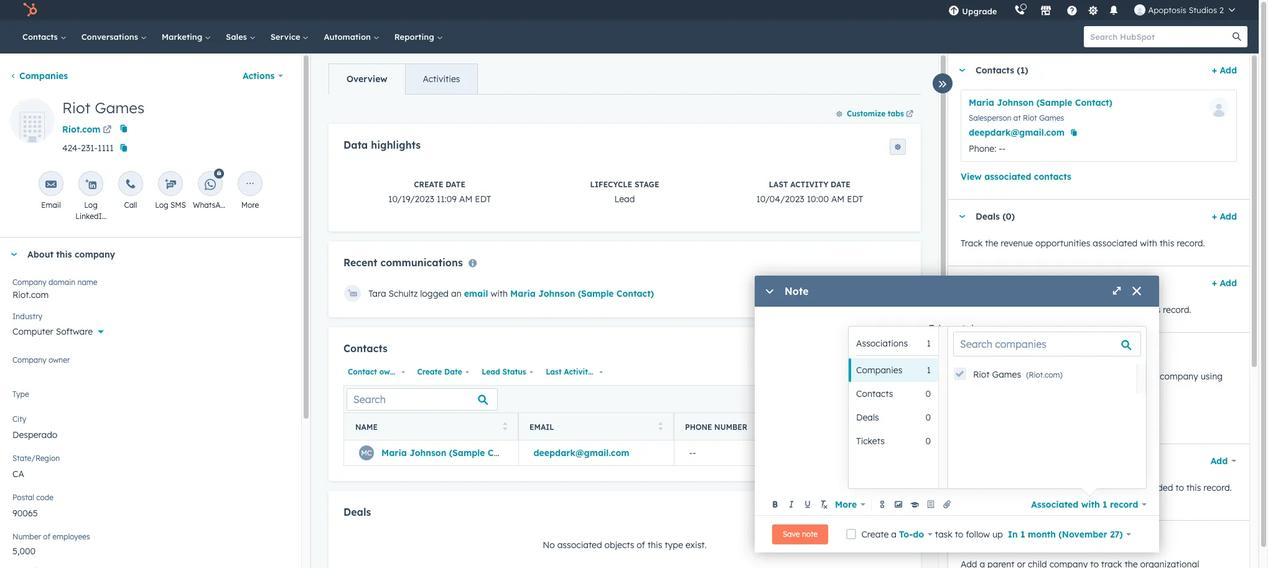 Task type: describe. For each thing, give the bounding box(es) containing it.
expand dialog image
[[1112, 287, 1122, 297]]

computer
[[12, 326, 53, 337]]

424-
[[62, 143, 81, 154]]

record. for track the revenue opportunities associated with this record.
[[1177, 238, 1205, 249]]

deals (0) button
[[949, 200, 1207, 233]]

+ add for deals (0)
[[1212, 211, 1237, 222]]

2 horizontal spatial riot
[[1023, 113, 1037, 123]]

call image
[[125, 179, 136, 190]]

(0) for deals (0)
[[1003, 211, 1015, 222]]

calling icon button
[[1010, 2, 1031, 18]]

attached
[[1013, 482, 1050, 494]]

date inside "popup button"
[[595, 367, 613, 377]]

owner up type at the left of the page
[[27, 360, 52, 372]]

message
[[75, 223, 107, 232]]

no owner button
[[12, 354, 289, 374]]

menu containing apoptosis studios 2
[[940, 0, 1244, 20]]

date inside popup button
[[444, 367, 462, 377]]

company owner no owner
[[12, 355, 70, 372]]

associated for opportunities
[[1093, 238, 1138, 249]]

industry
[[12, 312, 42, 321]]

231-
[[81, 143, 98, 154]]

0 vertical spatial maria johnson (sample contact)
[[969, 97, 1113, 108]]

(0) for payments (0)
[[1022, 344, 1034, 355]]

contacts link
[[15, 20, 74, 54]]

caret image for about this company
[[10, 253, 17, 256]]

reporting link
[[387, 20, 450, 54]]

computer software button
[[12, 319, 289, 340]]

in
[[1008, 529, 1018, 540]]

1 vertical spatial johnson
[[539, 288, 575, 299]]

notifications image
[[1109, 6, 1120, 17]]

record
[[1110, 499, 1139, 510]]

2 vertical spatial maria
[[382, 448, 407, 459]]

payments
[[976, 344, 1019, 355]]

1 horizontal spatial contact)
[[617, 288, 654, 299]]

0 vertical spatial companies
[[19, 70, 68, 82]]

exist.
[[686, 539, 707, 551]]

0 vertical spatial johnson
[[997, 97, 1034, 108]]

apoptosis studios 2 button
[[1127, 0, 1243, 20]]

Search search field
[[347, 388, 498, 411]]

follow
[[966, 529, 990, 540]]

1 vertical spatial no
[[543, 539, 555, 551]]

log sms image
[[165, 179, 176, 190]]

create for create date
[[417, 367, 442, 377]]

track the customer requests associated with this record.
[[961, 304, 1192, 316]]

maria johnson (sample contact) link for view associated contacts
[[969, 97, 1113, 108]]

caret image for contacts (1)
[[958, 69, 966, 72]]

record. for track the customer requests associated with this record.
[[1163, 304, 1192, 316]]

edt inside create date 10/19/2023 11:09 am edt
[[475, 194, 491, 205]]

+ add button for contacts (1)
[[1212, 63, 1237, 78]]

payments (0) button
[[949, 333, 1232, 367]]

contacts inside contacts link
[[22, 32, 60, 42]]

2 horizontal spatial (sample
[[1037, 97, 1073, 108]]

up
[[993, 529, 1003, 540]]

associations
[[856, 338, 908, 349]]

maria johnson (sample contact) link for deepdark@gmail.com
[[382, 448, 525, 459]]

do
[[913, 529, 924, 540]]

communications
[[381, 257, 463, 269]]

no associated objects of this type exist.
[[543, 539, 707, 551]]

date inside create date 10/19/2023 11:09 am edt
[[446, 180, 466, 189]]

company for riot.com
[[12, 278, 46, 287]]

0 for tickets
[[926, 436, 931, 447]]

27)
[[1110, 529, 1123, 540]]

marketplaces image
[[1041, 6, 1052, 17]]

+ add for contacts (1)
[[1212, 65, 1237, 76]]

1 vertical spatial deals
[[856, 412, 879, 423]]

1 horizontal spatial number
[[715, 422, 748, 432]]

automation link
[[316, 20, 387, 54]]

software
[[56, 326, 93, 337]]

date inside last activity date 10/04/2023 10:00 am edt
[[831, 180, 851, 189]]

1 vertical spatial maria
[[510, 288, 536, 299]]

tickets for tickets (0)
[[976, 278, 1007, 289]]

riot.com link
[[62, 119, 114, 138]]

with for opportunities
[[1140, 238, 1158, 249]]

the for revenue
[[985, 238, 999, 249]]

email
[[464, 288, 488, 299]]

1 horizontal spatial to
[[1053, 482, 1061, 494]]

your
[[1064, 482, 1082, 494]]

number of employees
[[12, 532, 90, 541]]

associated with 1 record
[[1032, 499, 1139, 510]]

view associated contacts link
[[961, 169, 1072, 184]]

10:00
[[807, 194, 829, 205]]

save note button
[[772, 524, 829, 544]]

log sms
[[155, 200, 186, 210]]

am inside last activity date 10/04/2023 10:00 am edt
[[831, 194, 845, 205]]

create for create date 10/19/2023 11:09 am edt
[[414, 180, 443, 189]]

press to sort. image for name
[[503, 422, 507, 430]]

games for riot games (riot.com)
[[992, 369, 1021, 380]]

0 horizontal spatial to
[[955, 529, 964, 540]]

upgrade
[[962, 6, 997, 16]]

11:09
[[437, 194, 457, 205]]

marketing
[[162, 32, 205, 42]]

salesperson
[[969, 113, 1012, 123]]

conversations link
[[74, 20, 154, 54]]

actions button
[[235, 63, 291, 88]]

contacts (1)
[[976, 65, 1029, 76]]

Search companies search field
[[954, 332, 1141, 357]]

whatsapp image
[[205, 179, 216, 190]]

press to sort. element for email
[[658, 422, 663, 432]]

customize tabs link
[[830, 104, 921, 124]]

State/Region text field
[[12, 461, 289, 486]]

search button
[[1227, 26, 1248, 47]]

0 horizontal spatial of
[[43, 532, 50, 541]]

company inside collect and track payments associated with this company using hubspot payments.
[[1160, 371, 1199, 382]]

uploaded
[[1135, 482, 1173, 494]]

this inside dropdown button
[[56, 249, 72, 260]]

reset link
[[945, 350, 970, 362]]

stage
[[635, 180, 659, 189]]

sales link
[[218, 20, 263, 54]]

link opens in a new window image
[[103, 126, 112, 135]]

deals inside deals (0) dropdown button
[[976, 211, 1000, 222]]

requests
[[1042, 304, 1077, 316]]

contact owner button
[[344, 364, 408, 380]]

overview
[[347, 73, 387, 85]]

about this company
[[27, 249, 115, 260]]

collect and track payments associated with this company using hubspot payments.
[[961, 371, 1223, 397]]

+ for contacts (1)
[[1212, 65, 1217, 76]]

a
[[891, 529, 897, 540]]

City text field
[[12, 422, 289, 447]]

2 vertical spatial (sample
[[449, 448, 485, 459]]

service
[[271, 32, 303, 42]]

with for an
[[491, 288, 508, 299]]

activities button
[[405, 64, 478, 94]]

2 vertical spatial record.
[[1204, 482, 1232, 494]]

2 horizontal spatial games
[[1039, 113, 1064, 123]]

0 for contacts
[[926, 388, 931, 400]]

caret image for payments
[[958, 348, 966, 351]]

2 horizontal spatial to
[[1176, 482, 1184, 494]]

actions
[[243, 70, 275, 82]]

lead inside popup button
[[482, 367, 500, 377]]

reset
[[945, 350, 970, 362]]

to-do button
[[899, 527, 933, 542]]

contact owner
[[348, 367, 403, 377]]

games for riot games
[[95, 98, 145, 117]]

add button for contacts
[[841, 343, 883, 359]]

1 vertical spatial number
[[12, 532, 41, 541]]

lifecycle
[[590, 180, 632, 189]]

domain
[[49, 278, 75, 287]]

log for log sms
[[155, 200, 168, 210]]

out
[[951, 322, 966, 334]]

call
[[124, 200, 137, 210]]

0 for deals
[[926, 412, 931, 423]]

1 vertical spatial maria johnson (sample contact)
[[382, 448, 525, 459]]

add button for deals
[[841, 506, 883, 522]]

activity for last activity date
[[564, 367, 593, 377]]

0 vertical spatial maria
[[969, 97, 995, 108]]

upgrade image
[[949, 6, 960, 17]]

1 vertical spatial (sample
[[578, 288, 614, 299]]

riot.com inside 'company domain name riot.com'
[[12, 289, 49, 301]]

with for payments
[[1123, 371, 1141, 382]]

link opens in a new window image
[[103, 123, 112, 138]]

0 vertical spatial contact)
[[1075, 97, 1113, 108]]

view associated contacts
[[961, 171, 1072, 182]]

companies link
[[10, 70, 68, 82]]

employees
[[52, 532, 90, 541]]

add button
[[1203, 449, 1237, 474]]

associated down phone: --
[[985, 171, 1032, 182]]

payments
[[1033, 371, 1074, 382]]

create date
[[417, 367, 462, 377]]

recent communications
[[344, 257, 463, 269]]

1 horizontal spatial riot.com
[[62, 124, 101, 135]]

owner for company owner no owner
[[49, 355, 70, 365]]

phone:
[[969, 143, 997, 154]]

track for track the customer requests associated with this record.
[[961, 304, 983, 316]]

email image
[[45, 179, 57, 190]]

related companies button
[[949, 521, 1237, 555]]

track the revenue opportunities associated with this record.
[[961, 238, 1205, 249]]

data
[[344, 139, 368, 151]]

see the files attached to your activities or uploaded to this record.
[[961, 482, 1232, 494]]

0 vertical spatial deepdark@gmail.com link
[[969, 125, 1065, 140]]

with inside popup button
[[1082, 499, 1100, 510]]

contacts inside contacts (1) dropdown button
[[976, 65, 1015, 76]]

close dialog image
[[1132, 287, 1142, 297]]

hubspot
[[961, 386, 997, 397]]

associated for payments
[[1076, 371, 1121, 382]]



Task type: vqa. For each thing, say whether or not it's contained in the screenshot.
'Tickets' Popup Button
no



Task type: locate. For each thing, give the bounding box(es) containing it.
the for customer
[[985, 304, 999, 316]]

1 horizontal spatial (sample
[[578, 288, 614, 299]]

take out dog
[[929, 322, 985, 334]]

1 horizontal spatial deepdark@gmail.com
[[969, 127, 1065, 138]]

last activity date 10/04/2023 10:00 am edt
[[756, 180, 863, 205]]

(0) inside deals (0) dropdown button
[[1003, 211, 1015, 222]]

2 horizontal spatial deals
[[976, 211, 1000, 222]]

create up search search field
[[417, 367, 442, 377]]

0 horizontal spatial email
[[41, 200, 61, 210]]

1 vertical spatial + add button
[[1212, 209, 1237, 224]]

schultz
[[389, 288, 418, 299]]

0 vertical spatial create
[[414, 180, 443, 189]]

caret image
[[958, 215, 966, 218], [958, 348, 966, 351], [958, 536, 966, 539]]

more
[[241, 200, 259, 210], [835, 499, 857, 510]]

recent
[[344, 257, 378, 269]]

1 vertical spatial companies
[[856, 365, 903, 376]]

associated down payments (0) dropdown button
[[1076, 371, 1121, 382]]

caret image inside payments (0) dropdown button
[[958, 348, 966, 351]]

caret image inside deals (0) dropdown button
[[958, 215, 966, 218]]

save note
[[783, 529, 818, 539]]

Postal code text field
[[12, 500, 289, 525]]

0 vertical spatial company
[[75, 249, 115, 260]]

0 vertical spatial track
[[961, 238, 983, 249]]

press to sort. element for name
[[503, 422, 507, 432]]

owner down the computer software
[[49, 355, 70, 365]]

payments (0)
[[976, 344, 1034, 355]]

1 horizontal spatial companies
[[856, 365, 903, 376]]

riot up hubspot on the right of the page
[[973, 369, 990, 380]]

create left a
[[862, 529, 889, 540]]

(0) up "customer" in the bottom of the page
[[1010, 278, 1022, 289]]

games up link opens in a new window icon
[[95, 98, 145, 117]]

0 vertical spatial the
[[985, 238, 999, 249]]

games up payments.
[[992, 369, 1021, 380]]

riot games
[[62, 98, 145, 117]]

riot
[[62, 98, 91, 117], [1023, 113, 1037, 123], [973, 369, 990, 380]]

1 horizontal spatial of
[[637, 539, 645, 551]]

maria down search search field
[[382, 448, 407, 459]]

edt
[[475, 194, 491, 205], [847, 194, 863, 205]]

whatsapp
[[193, 200, 230, 210]]

Number of employees text field
[[12, 540, 289, 560]]

riot.com up 424-231-1111
[[62, 124, 101, 135]]

edt right 10:00
[[847, 194, 863, 205]]

(0) up revenue
[[1003, 211, 1015, 222]]

conversations
[[81, 32, 141, 42]]

company left using at right
[[1160, 371, 1199, 382]]

1 vertical spatial tickets
[[856, 436, 885, 447]]

am right 11:09
[[459, 194, 473, 205]]

deepdark@gmail.com for deepdark@gmail.com link to the top
[[969, 127, 1065, 138]]

2 + from the top
[[1212, 211, 1217, 222]]

1 horizontal spatial more
[[835, 499, 857, 510]]

contacts up "contact"
[[344, 343, 388, 355]]

0 horizontal spatial contact)
[[488, 448, 525, 459]]

1 + from the top
[[1212, 65, 1217, 76]]

1 vertical spatial deepdark@gmail.com
[[534, 448, 630, 459]]

contacts down associations
[[856, 388, 893, 400]]

tickets for tickets
[[856, 436, 885, 447]]

marketplaces button
[[1033, 0, 1060, 20]]

last right status at the left of page
[[546, 367, 562, 377]]

riot right at
[[1023, 113, 1037, 123]]

contacts left (1)
[[976, 65, 1015, 76]]

riot.com
[[62, 124, 101, 135], [12, 289, 49, 301]]

caret image inside related companies dropdown button
[[958, 536, 966, 539]]

0 horizontal spatial maria johnson (sample contact)
[[382, 448, 525, 459]]

1
[[927, 338, 931, 349], [927, 365, 931, 376], [1103, 499, 1108, 510], [1021, 529, 1026, 540]]

1 vertical spatial record.
[[1163, 304, 1192, 316]]

2
[[1220, 5, 1224, 15]]

menu item
[[1006, 0, 1009, 20]]

related
[[976, 532, 1009, 543]]

activity inside last activity date 10/04/2023 10:00 am edt
[[791, 180, 829, 189]]

edt inside last activity date 10/04/2023 10:00 am edt
[[847, 194, 863, 205]]

0 vertical spatial deals
[[976, 211, 1000, 222]]

no inside company owner no owner
[[12, 360, 25, 372]]

press to sort. image down lead status popup button
[[503, 422, 507, 430]]

2 edt from the left
[[847, 194, 863, 205]]

note
[[785, 285, 809, 298]]

maria up salesperson
[[969, 97, 995, 108]]

the for files
[[978, 482, 992, 494]]

the right see
[[978, 482, 992, 494]]

create inside create date 10/19/2023 11:09 am edt
[[414, 180, 443, 189]]

caret image left contacts (1)
[[958, 69, 966, 72]]

2 track from the top
[[961, 304, 983, 316]]

1 horizontal spatial email
[[530, 422, 554, 432]]

with for requests
[[1127, 304, 1144, 316]]

last up 10/04/2023
[[769, 180, 788, 189]]

postal
[[12, 493, 34, 502]]

code
[[36, 493, 54, 502]]

activity inside "popup button"
[[564, 367, 593, 377]]

0 horizontal spatial activity
[[564, 367, 593, 377]]

add
[[1220, 65, 1237, 76], [1220, 211, 1237, 222], [1220, 278, 1237, 289], [860, 346, 874, 355], [1211, 456, 1228, 467], [860, 509, 874, 519]]

activity
[[791, 180, 829, 189], [564, 367, 593, 377]]

0 horizontal spatial games
[[95, 98, 145, 117]]

0 horizontal spatial deepdark@gmail.com
[[534, 448, 630, 459]]

1 horizontal spatial company
[[1160, 371, 1199, 382]]

last activity date
[[546, 367, 613, 377]]

0 horizontal spatial lead
[[482, 367, 500, 377]]

1 vertical spatial maria johnson (sample contact) link
[[510, 288, 654, 299]]

1 horizontal spatial tickets
[[976, 278, 1007, 289]]

log up linkedin
[[84, 200, 98, 210]]

menu
[[940, 0, 1244, 20]]

0 vertical spatial last
[[769, 180, 788, 189]]

company down computer on the bottom left
[[12, 355, 46, 365]]

0 horizontal spatial press to sort. image
[[503, 422, 507, 430]]

associated down expand dialog icon
[[1079, 304, 1124, 316]]

owner inside popup button
[[379, 367, 403, 377]]

tickets (0) button
[[949, 266, 1207, 300]]

lead
[[615, 194, 635, 205], [482, 367, 500, 377]]

2 vertical spatial +
[[1212, 278, 1217, 289]]

contacts
[[1034, 171, 1072, 182]]

companies
[[19, 70, 68, 82], [856, 365, 903, 376], [1012, 532, 1060, 543]]

to right task
[[955, 529, 964, 540]]

1 caret image from the top
[[958, 215, 966, 218]]

caret image left 'about'
[[10, 253, 17, 256]]

create up 10/19/2023 in the left top of the page
[[414, 180, 443, 189]]

press to sort. image
[[503, 422, 507, 430], [658, 422, 663, 430]]

2 am from the left
[[831, 194, 845, 205]]

am right 10:00
[[831, 194, 845, 205]]

0 horizontal spatial no
[[12, 360, 25, 372]]

press to sort. image left the phone
[[658, 422, 663, 430]]

type
[[12, 390, 29, 399]]

tabs
[[888, 109, 904, 118]]

associated inside collect and track payments associated with this company using hubspot payments.
[[1076, 371, 1121, 382]]

(0) for tickets (0)
[[1010, 278, 1022, 289]]

1 vertical spatial deepdark@gmail.com link
[[534, 448, 630, 459]]

1 vertical spatial + add
[[1212, 211, 1237, 222]]

phone: --
[[969, 143, 1006, 154]]

lead inside lifecycle stage lead
[[615, 194, 635, 205]]

maria johnson (sample contact) down search search field
[[382, 448, 525, 459]]

3 caret image from the top
[[958, 536, 966, 539]]

1 horizontal spatial last
[[769, 180, 788, 189]]

settings image
[[1088, 5, 1099, 16]]

owner right "contact"
[[379, 367, 403, 377]]

2 horizontal spatial companies
[[1012, 532, 1060, 543]]

Search HubSpot search field
[[1084, 26, 1237, 47]]

1 vertical spatial 0
[[926, 412, 931, 423]]

caret image left deals (0)
[[958, 215, 966, 218]]

+ add button
[[1212, 63, 1237, 78], [1212, 209, 1237, 224], [1212, 276, 1237, 291]]

hubspot image
[[22, 2, 37, 17]]

2 add button from the top
[[841, 506, 883, 522]]

caret image for deals
[[958, 215, 966, 218]]

last inside last activity date 10/04/2023 10:00 am edt
[[769, 180, 788, 189]]

1 vertical spatial +
[[1212, 211, 1217, 222]]

company inside company owner no owner
[[12, 355, 46, 365]]

1 horizontal spatial log
[[155, 200, 168, 210]]

more image
[[245, 179, 256, 190]]

3 + add button from the top
[[1212, 276, 1237, 291]]

(0) inside tickets (0) dropdown button
[[1010, 278, 1022, 289]]

collect
[[961, 371, 989, 382]]

1 vertical spatial add button
[[841, 506, 883, 522]]

maria right "email"
[[510, 288, 536, 299]]

press to sort. element down lead status popup button
[[503, 422, 507, 432]]

-
[[999, 143, 1003, 154], [1003, 143, 1006, 154], [689, 448, 693, 459], [693, 448, 696, 459]]

1 vertical spatial track
[[961, 304, 983, 316]]

associated
[[1032, 499, 1079, 510]]

0 vertical spatial more
[[241, 200, 259, 210]]

company down 'about'
[[12, 278, 46, 287]]

2 log from the left
[[155, 200, 168, 210]]

log for log linkedin message
[[84, 200, 98, 210]]

companies inside dropdown button
[[1012, 532, 1060, 543]]

associated for requests
[[1079, 304, 1124, 316]]

number down postal
[[12, 532, 41, 541]]

1 vertical spatial caret image
[[958, 348, 966, 351]]

1 horizontal spatial press to sort. element
[[658, 422, 663, 432]]

press to sort. element left the phone
[[658, 422, 663, 432]]

customize tabs
[[847, 109, 904, 118]]

2 press to sort. element from the left
[[658, 422, 663, 432]]

company down message
[[75, 249, 115, 260]]

1 vertical spatial the
[[985, 304, 999, 316]]

of right objects
[[637, 539, 645, 551]]

create inside popup button
[[417, 367, 442, 377]]

company inside 'company domain name riot.com'
[[12, 278, 46, 287]]

track
[[1009, 371, 1030, 382]]

associated left objects
[[557, 539, 602, 551]]

deals
[[976, 211, 1000, 222], [856, 412, 879, 423], [344, 506, 371, 519]]

edt right 11:09
[[475, 194, 491, 205]]

maria johnson (sample contact) up at
[[969, 97, 1113, 108]]

log
[[84, 200, 98, 210], [155, 200, 168, 210]]

1 vertical spatial riot.com
[[12, 289, 49, 301]]

+ for deals (0)
[[1212, 211, 1217, 222]]

0 horizontal spatial last
[[546, 367, 562, 377]]

0 vertical spatial tickets
[[976, 278, 1007, 289]]

in 1 month (november 27) button
[[1008, 527, 1132, 542]]

2 caret image from the top
[[958, 348, 966, 351]]

2 vertical spatial create
[[862, 529, 889, 540]]

+ add button for deals (0)
[[1212, 209, 1237, 224]]

the down the tickets (0)
[[985, 304, 999, 316]]

424-231-1111
[[62, 143, 114, 154]]

0 horizontal spatial riot
[[62, 98, 91, 117]]

search image
[[1233, 32, 1242, 41]]

company for owner
[[12, 355, 46, 365]]

number right the phone
[[715, 422, 748, 432]]

last for last activity date 10/04/2023 10:00 am edt
[[769, 180, 788, 189]]

0 vertical spatial activity
[[791, 180, 829, 189]]

press to sort. image for email
[[658, 422, 663, 430]]

lead left status at the left of page
[[482, 367, 500, 377]]

maria johnson (sample contact) link
[[969, 97, 1113, 108], [510, 288, 654, 299], [382, 448, 525, 459]]

2 + add from the top
[[1212, 211, 1237, 222]]

0 vertical spatial number
[[715, 422, 748, 432]]

tara schultz image
[[1135, 4, 1146, 16]]

2 vertical spatial (0)
[[1022, 344, 1034, 355]]

with down see the files attached to your activities or uploaded to this record.
[[1082, 499, 1100, 510]]

1 log from the left
[[84, 200, 98, 210]]

log left sms
[[155, 200, 168, 210]]

log linkedin message image
[[85, 179, 96, 190]]

1 track from the top
[[961, 238, 983, 249]]

lead down lifecycle
[[615, 194, 635, 205]]

0 vertical spatial record.
[[1177, 238, 1205, 249]]

0 vertical spatial maria johnson (sample contact) link
[[969, 97, 1113, 108]]

to right uploaded
[[1176, 482, 1184, 494]]

log inside log linkedin message
[[84, 200, 98, 210]]

minimize dialog image
[[765, 287, 775, 297]]

2 press to sort. image from the left
[[658, 422, 663, 430]]

0 horizontal spatial deepdark@gmail.com link
[[534, 448, 630, 459]]

related companies
[[976, 532, 1060, 543]]

navigation containing overview
[[329, 63, 478, 95]]

0 vertical spatial + add
[[1212, 65, 1237, 76]]

1 vertical spatial company
[[1160, 371, 1199, 382]]

an
[[451, 288, 462, 299]]

(0) inside payments (0) dropdown button
[[1022, 344, 1034, 355]]

am
[[459, 194, 473, 205], [831, 194, 845, 205]]

riot for riot games
[[62, 98, 91, 117]]

create a
[[862, 529, 899, 540]]

this inside collect and track payments associated with this company using hubspot payments.
[[1143, 371, 1158, 382]]

caret image for related
[[958, 536, 966, 539]]

10/19/2023
[[388, 194, 434, 205]]

create for create a
[[862, 529, 889, 540]]

riot games (riot.com)
[[973, 369, 1063, 380]]

last inside "popup button"
[[546, 367, 562, 377]]

associated down deals (0) dropdown button on the top of the page
[[1093, 238, 1138, 249]]

help image
[[1067, 6, 1078, 17]]

add inside popup button
[[1211, 456, 1228, 467]]

1 company from the top
[[12, 278, 46, 287]]

dog
[[968, 322, 985, 334]]

navigation
[[329, 63, 478, 95]]

games right at
[[1039, 113, 1064, 123]]

name
[[77, 278, 97, 287]]

caret image left follow
[[958, 536, 966, 539]]

company inside dropdown button
[[75, 249, 115, 260]]

with up close dialog image at the right bottom of page
[[1140, 238, 1158, 249]]

overview button
[[329, 64, 405, 94]]

company domain name riot.com
[[12, 278, 97, 301]]

1 add button from the top
[[841, 343, 883, 359]]

track up dog
[[961, 304, 983, 316]]

am inside create date 10/19/2023 11:09 am edt
[[459, 194, 473, 205]]

caret image
[[958, 69, 966, 72], [10, 253, 17, 256]]

customize
[[847, 109, 886, 118]]

create
[[414, 180, 443, 189], [417, 367, 442, 377], [862, 529, 889, 540]]

customer
[[1001, 304, 1039, 316]]

with down payments (0) dropdown button
[[1123, 371, 1141, 382]]

0 horizontal spatial company
[[75, 249, 115, 260]]

0 horizontal spatial number
[[12, 532, 41, 541]]

1 vertical spatial last
[[546, 367, 562, 377]]

1 horizontal spatial am
[[831, 194, 845, 205]]

caret image inside contacts (1) dropdown button
[[958, 69, 966, 72]]

1 horizontal spatial johnson
[[539, 288, 575, 299]]

1 + add from the top
[[1212, 65, 1237, 76]]

caret image inside "about this company" dropdown button
[[10, 253, 17, 256]]

riot.com up industry at the bottom of page
[[12, 289, 49, 301]]

create date 10/19/2023 11:09 am edt
[[388, 180, 491, 205]]

2 vertical spatial deals
[[344, 506, 371, 519]]

notifications button
[[1104, 0, 1125, 20]]

2 0 from the top
[[926, 412, 931, 423]]

0 horizontal spatial maria
[[382, 448, 407, 459]]

2 vertical spatial 0
[[926, 436, 931, 447]]

(november
[[1059, 529, 1108, 540]]

to left your
[[1053, 482, 1061, 494]]

1 press to sort. image from the left
[[503, 422, 507, 430]]

0 vertical spatial lead
[[615, 194, 635, 205]]

to-do
[[899, 529, 924, 540]]

3 0 from the top
[[926, 436, 931, 447]]

activities
[[1084, 482, 1121, 494]]

1 am from the left
[[459, 194, 473, 205]]

more inside popup button
[[835, 499, 857, 510]]

2 vertical spatial johnson
[[410, 448, 446, 459]]

1 press to sort. element from the left
[[503, 422, 507, 432]]

objects
[[605, 539, 634, 551]]

email link
[[464, 288, 488, 299]]

0 vertical spatial deepdark@gmail.com
[[969, 127, 1065, 138]]

riot for riot games (riot.com)
[[973, 369, 990, 380]]

caret image down out
[[958, 348, 966, 351]]

(1)
[[1017, 65, 1029, 76]]

activity for last activity date 10/04/2023 10:00 am edt
[[791, 180, 829, 189]]

riot up riot.com link
[[62, 98, 91, 117]]

2 + add button from the top
[[1212, 209, 1237, 224]]

2 vertical spatial companies
[[1012, 532, 1060, 543]]

1 + add button from the top
[[1212, 63, 1237, 78]]

1 horizontal spatial maria johnson (sample contact)
[[969, 97, 1113, 108]]

3 + from the top
[[1212, 278, 1217, 289]]

last for last activity date
[[546, 367, 562, 377]]

0 vertical spatial no
[[12, 360, 25, 372]]

postal code
[[12, 493, 54, 502]]

(0) up riot games (riot.com)
[[1022, 344, 1034, 355]]

track for track the revenue opportunities associated with this record.
[[961, 238, 983, 249]]

0 vertical spatial add button
[[841, 343, 883, 359]]

3 + add from the top
[[1212, 278, 1237, 289]]

the left revenue
[[985, 238, 999, 249]]

2 vertical spatial + add button
[[1212, 276, 1237, 291]]

0 horizontal spatial deals
[[344, 506, 371, 519]]

0 vertical spatial caret image
[[958, 69, 966, 72]]

of left employees
[[43, 532, 50, 541]]

1 edt from the left
[[475, 194, 491, 205]]

create date button
[[413, 364, 473, 380]]

1 horizontal spatial riot
[[973, 369, 990, 380]]

calling icon image
[[1015, 5, 1026, 16]]

tickets inside tickets (0) dropdown button
[[976, 278, 1007, 289]]

0 vertical spatial company
[[12, 278, 46, 287]]

+ add
[[1212, 65, 1237, 76], [1212, 211, 1237, 222], [1212, 278, 1237, 289]]

2 horizontal spatial johnson
[[997, 97, 1034, 108]]

2 company from the top
[[12, 355, 46, 365]]

with inside collect and track payments associated with this company using hubspot payments.
[[1123, 371, 1141, 382]]

edit button
[[10, 98, 55, 148]]

contacts down the hubspot link
[[22, 32, 60, 42]]

maria johnson (sample contact)
[[969, 97, 1113, 108], [382, 448, 525, 459]]

associated with 1 record button
[[1032, 496, 1147, 513]]

note
[[802, 529, 818, 539]]

1 vertical spatial email
[[530, 422, 554, 432]]

deepdark@gmail.com for bottommost deepdark@gmail.com link
[[534, 448, 630, 459]]

1 vertical spatial caret image
[[10, 253, 17, 256]]

owner for contact owner
[[379, 367, 403, 377]]

phone number
[[685, 422, 748, 432]]

0 vertical spatial 0
[[926, 388, 931, 400]]

1 vertical spatial more
[[835, 499, 857, 510]]

1 0 from the top
[[926, 388, 931, 400]]

with right email link
[[491, 288, 508, 299]]

help button
[[1062, 0, 1083, 20]]

with down close dialog image at the right bottom of page
[[1127, 304, 1144, 316]]

track down deals (0)
[[961, 238, 983, 249]]

automation
[[324, 32, 373, 42]]

track
[[961, 238, 983, 249], [961, 304, 983, 316]]

2 vertical spatial + add
[[1212, 278, 1237, 289]]

1 vertical spatial contact)
[[617, 288, 654, 299]]

task
[[935, 529, 953, 540]]

1 horizontal spatial press to sort. image
[[658, 422, 663, 430]]

marketing link
[[154, 20, 218, 54]]

linkedin
[[75, 212, 106, 221]]

press to sort. element
[[503, 422, 507, 432], [658, 422, 663, 432]]

the
[[985, 238, 999, 249], [985, 304, 999, 316], [978, 482, 992, 494]]



